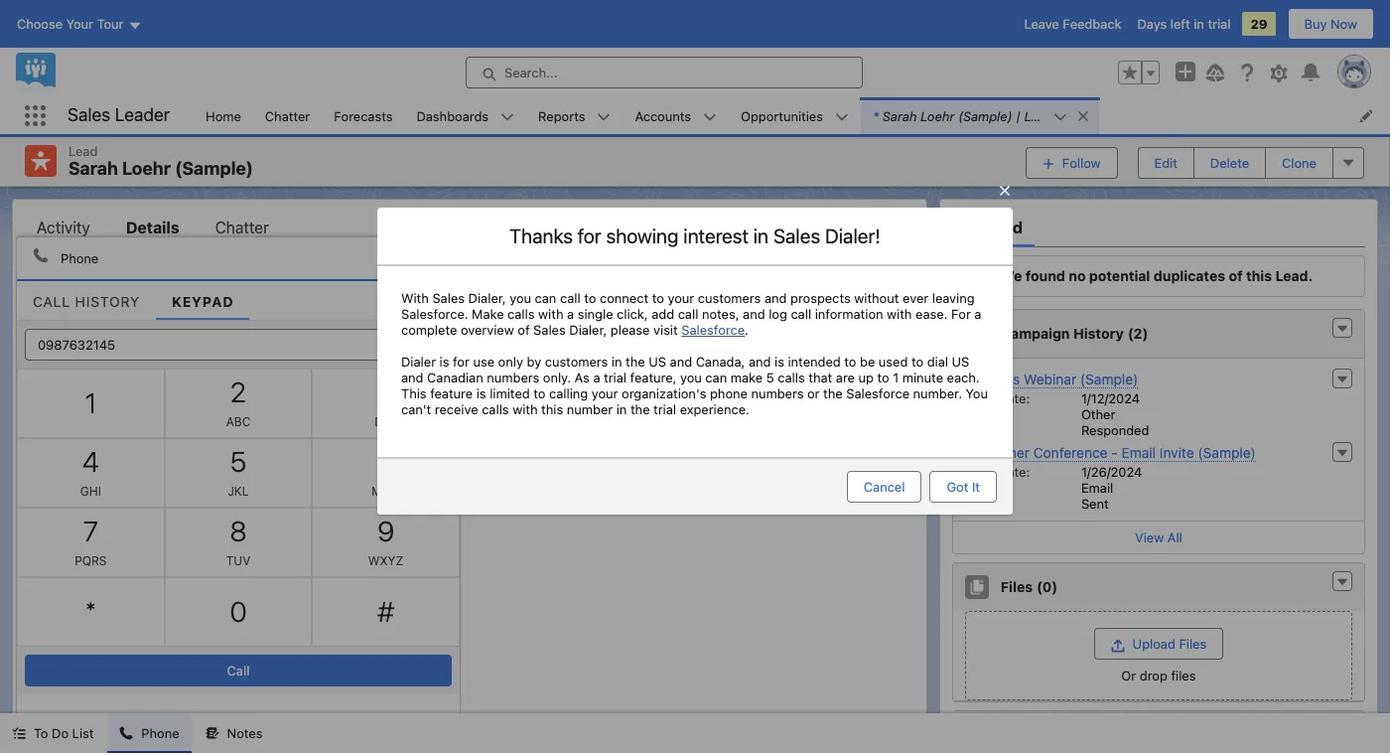 Task type: locate. For each thing, give the bounding box(es) containing it.
6389 for edit mobile icon
[[259, 401, 294, 417]]

your right as
[[592, 385, 619, 401]]

list
[[194, 97, 1391, 134]]

0 horizontal spatial loehr
[[122, 158, 171, 179]]

we found no potential duplicates of this lead.
[[1001, 268, 1314, 285]]

text default image inside to do list button
[[12, 727, 26, 740]]

edit name image
[[439, 298, 453, 312]]

2 vertical spatial phone
[[141, 725, 179, 741]]

in
[[1194, 16, 1205, 32], [754, 224, 769, 247], [612, 353, 623, 369], [617, 401, 627, 417]]

1 vertical spatial lead
[[944, 123, 970, 139]]

related link
[[965, 208, 1023, 248]]

* down pqrs
[[85, 595, 96, 628]]

2 vertical spatial (800)
[[187, 401, 223, 417]]

0 vertical spatial lead
[[871, 103, 897, 119]]

delete button
[[1194, 147, 1267, 179]]

identify
[[715, 103, 762, 119]]

2 horizontal spatial call
[[791, 306, 812, 321]]

6389 for edit phone image
[[259, 375, 294, 392]]

that
[[809, 369, 833, 385]]

info@salesforce.com link
[[126, 116, 260, 133], [177, 349, 311, 366]]

1 us from the left
[[649, 353, 667, 369]]

0 vertical spatial edit
[[656, 50, 680, 65]]

your inside dialer is for use only by customers in the us and canada, and is intended to be used to dial us and canadian numbers only. as a trial feature, you can make 5 calls that are up to 1 minute each. this feature is limited to calling your organization's phone numbers or the salesforce number. you can't receive calls with this number in the trial experience.
[[592, 385, 619, 401]]

phone dialog
[[16, 236, 461, 713]]

information inside qualify promising leads. identify a contact for the lead save their contact information to the lead record make a plan for your outreach (for example, how many times will you reach out? what's your pitch?)
[[831, 123, 901, 139]]

got it
[[947, 478, 981, 494]]

make inside with sales dialer, you can call to connect to your customers and prospects without ever leaving salesforce. make calls with a single click, add call notes, and log call information with ease. for a complete overview of sales dialer, please visit
[[472, 306, 504, 321]]

0 horizontal spatial tim
[[203, 723, 227, 740]]

salesforce inside dialer is for use only by customers in the us and canada, and is intended to be used to dial us and canadian numbers only. as a trial feature, you can make 5 calls that are up to 1 minute each. this feature is limited to calling your organization's phone numbers or the salesforce number. you can't receive calls with this number in the trial experience.
[[847, 385, 910, 401]]

1 horizontal spatial numbers
[[752, 385, 804, 401]]

status right current
[[1294, 17, 1332, 33]]

edit lead source image
[[884, 402, 898, 415]]

numbers
[[487, 369, 540, 385], [752, 385, 804, 401]]

how
[[990, 143, 1017, 159]]

start for customer conference - email invite (sample)
[[966, 464, 995, 480]]

9
[[378, 514, 395, 547]]

edit mobile image
[[439, 402, 453, 415]]

dialer, up the overview
[[469, 290, 506, 306]]

2 vertical spatial of
[[508, 377, 520, 392]]

1 (800) 667-6389 down home
[[140, 146, 256, 163]]

you inside with sales dialer, you can call to connect to your customers and prospects without ever leaving salesforce. make calls with a single click, add call notes, and log call information with ease. for a complete overview of sales dialer, please visit
[[510, 290, 532, 306]]

0 vertical spatial title
[[29, 87, 53, 102]]

1 vertical spatial this
[[542, 401, 564, 417]]

the up (for
[[920, 123, 940, 139]]

this inside dialer is for use only by customers in the us and canada, and is intended to be used to dial us and canadian numbers only. as a trial feature, you can make 5 calls that are up to 1 minute each. this feature is limited to calling your organization's phone numbers or the salesforce number. you can't receive calls with this number in the trial experience.
[[542, 401, 564, 417]]

1 vertical spatial edit
[[1155, 155, 1178, 171]]

tim burton down call
[[203, 723, 274, 740]]

title for company
[[41, 325, 65, 340]]

you
[[966, 385, 989, 401]]

text default image inside notes button
[[205, 727, 219, 740]]

only.
[[543, 369, 571, 385]]

1 vertical spatial of
[[518, 321, 530, 337]]

1 vertical spatial dialer,
[[570, 321, 607, 337]]

tim
[[648, 269, 672, 286], [203, 723, 227, 740]]

2 vertical spatial trial
[[654, 401, 677, 417]]

* inside button
[[85, 595, 96, 628]]

0 horizontal spatial burton
[[230, 723, 274, 740]]

example,
[[931, 143, 986, 159]]

united
[[177, 544, 219, 561]]

loehr inside 'lead sarah loehr (sample)'
[[122, 158, 171, 179]]

a left single
[[567, 306, 574, 321]]

widgets
[[968, 371, 1021, 388]]

in down 8,500
[[617, 401, 627, 417]]

1 horizontal spatial edit
[[1155, 155, 1178, 171]]

can inside dialer is for use only by customers in the us and canada, and is intended to be used to dial us and canadian numbers only. as a trial feature, you can make 5 calls that are up to 1 minute each. this feature is limited to calling your organization's phone numbers or the salesforce number. you can't receive calls with this number in the trial experience.
[[706, 369, 727, 385]]

tim burton link
[[203, 723, 274, 741]]

0 horizontal spatial files
[[1001, 579, 1033, 596]]

with down owner
[[539, 306, 564, 321]]

1
[[140, 146, 146, 163], [893, 369, 899, 385], [177, 375, 183, 392], [85, 386, 97, 419], [177, 401, 183, 417]]

edit email image
[[439, 350, 453, 364]]

calls left 'or'
[[778, 369, 805, 385]]

1 horizontal spatial salesforce
[[847, 385, 910, 401]]

chatter link
[[253, 97, 322, 134], [215, 208, 269, 248]]

email down name
[[41, 351, 71, 366]]

of
[[1229, 268, 1244, 285], [518, 321, 530, 337], [508, 377, 520, 392]]

with
[[539, 306, 564, 321], [887, 306, 913, 321], [513, 401, 538, 417]]

1 start from the top
[[966, 391, 995, 407]]

this left lead.
[[1247, 268, 1273, 285]]

cold
[[177, 426, 207, 443]]

to
[[34, 725, 48, 741]]

1 vertical spatial info@salesforce.com
[[177, 349, 311, 366]]

1 (800) 667-6389 link down home
[[126, 146, 256, 163]]

phone inside button
[[141, 725, 179, 741]]

or
[[808, 385, 820, 401]]

view all
[[1136, 530, 1183, 546]]

1 vertical spatial tim
[[203, 723, 227, 740]]

contact up plan at the top right of the page
[[780, 123, 827, 139]]

(800) for 1 (800) 667-6389 link associated with edit phone image
[[187, 375, 223, 392]]

1 horizontal spatial *
[[873, 108, 879, 124]]

2 start date: from the top
[[966, 464, 1031, 480]]

0 horizontal spatial this
[[542, 401, 564, 417]]

loehr down leader
[[122, 158, 171, 179]]

2 date: from the top
[[999, 464, 1031, 480]]

0 vertical spatial of
[[1229, 268, 1244, 285]]

loehr
[[921, 108, 955, 124], [122, 158, 171, 179], [218, 297, 254, 314]]

numbers left 'or'
[[752, 385, 804, 401]]

group
[[1119, 61, 1160, 84]]

address for address information
[[59, 472, 111, 489]]

edit company image
[[884, 324, 898, 338]]

1 horizontal spatial tim burton
[[648, 269, 719, 286]]

0 vertical spatial start date:
[[966, 391, 1031, 407]]

1 vertical spatial start date:
[[966, 464, 1031, 480]]

follow
[[1063, 155, 1101, 171]]

make
[[715, 143, 748, 159], [472, 306, 504, 321]]

experience.
[[680, 401, 750, 417]]

0 vertical spatial make
[[715, 143, 748, 159]]

5 up jkl
[[230, 445, 247, 477]]

is left limited
[[477, 385, 486, 401]]

2 vertical spatial you
[[681, 369, 702, 385]]

sarah for sarah loehr (sample)
[[69, 158, 118, 179]]

1 vertical spatial (800)
[[187, 375, 223, 392]]

burton up www.medlifeinc.com
[[676, 269, 719, 286]]

address down ghi
[[41, 512, 87, 527]]

make up company
[[472, 306, 504, 321]]

667- down home
[[190, 146, 221, 163]]

list item containing *
[[861, 97, 1100, 134]]

phone inside dialog
[[61, 250, 99, 266]]

chatter inside list
[[265, 108, 310, 124]]

lead image
[[25, 145, 57, 177]]

trial right as
[[604, 369, 627, 385]]

in right interest
[[754, 224, 769, 247]]

status:
[[966, 496, 1008, 512]]

0 vertical spatial customers
[[698, 290, 761, 306]]

1 vertical spatial text default image
[[1336, 576, 1350, 590]]

use
[[473, 353, 495, 369]]

to right click,
[[653, 290, 665, 306]]

edit lead status image
[[439, 268, 453, 282]]

edit website image
[[884, 298, 898, 312]]

def
[[375, 414, 397, 429]]

sarah right the 'lead' icon
[[69, 158, 118, 179]]

us up 8,500
[[649, 353, 667, 369]]

to inside qualify promising leads. identify a contact for the lead save their contact information to the lead record make a plan for your outreach (for example, how many times will you reach out? what's your pitch?)
[[904, 123, 916, 139]]

0 vertical spatial chatter link
[[253, 97, 322, 134]]

(sample) left |
[[959, 108, 1013, 124]]

0 horizontal spatial is
[[440, 353, 450, 369]]

1 vertical spatial 5
[[230, 445, 247, 477]]

files (0)
[[1001, 579, 1058, 596]]

details
[[126, 219, 179, 237]]

notes button
[[193, 713, 275, 753]]

1 horizontal spatial us
[[952, 353, 970, 369]]

0 vertical spatial *
[[873, 108, 879, 124]]

1 date: from the top
[[999, 391, 1031, 407]]

lead for owner
[[486, 269, 513, 284]]

0 horizontal spatial sarah
[[69, 158, 118, 179]]

home link
[[194, 97, 253, 134]]

8 tuv
[[226, 514, 251, 568]]

medlife,
[[622, 323, 678, 340]]

0 vertical spatial chatter
[[265, 108, 310, 124]]

call right log
[[791, 306, 812, 321]]

sales up by
[[534, 321, 566, 337]]

6389 right 2
[[259, 375, 294, 392]]

def button
[[312, 368, 460, 438]]

1 horizontal spatial burton
[[676, 269, 719, 286]]

a right as
[[594, 369, 601, 385]]

1 horizontal spatial new
[[246, 527, 274, 544]]

organization's
[[622, 385, 707, 401]]

you right will
[[1118, 143, 1140, 159]]

path options list box
[[69, 9, 1136, 41]]

customers up salesforce .
[[698, 290, 761, 306]]

1 (800) 667-6389 up cold
[[177, 401, 294, 417]]

text default image inside list item
[[1077, 109, 1091, 123]]

0 vertical spatial information
[[831, 123, 901, 139]]

we
[[1001, 268, 1023, 285]]

calling
[[549, 385, 588, 401]]

opportunities link
[[729, 97, 836, 134]]

list item
[[861, 97, 1100, 134]]

tim burton up www.medlifeinc.com
[[648, 269, 719, 286]]

0 horizontal spatial edit
[[656, 50, 680, 65]]

can
[[535, 290, 557, 306], [706, 369, 727, 385]]

website
[[486, 299, 531, 314]]

chatter up the phone link
[[215, 219, 269, 237]]

lead up outreach
[[871, 103, 897, 119]]

1 (800) 667-6389 link up cold
[[177, 401, 294, 417]]

make for a
[[715, 143, 748, 159]]

1 vertical spatial salesforce
[[847, 385, 910, 401]]

calls down no.
[[482, 401, 509, 417]]

1 start date: from the top
[[966, 391, 1031, 407]]

edit inside button
[[1155, 155, 1178, 171]]

chatter right home
[[265, 108, 310, 124]]

sarah up the system at the left of the page
[[177, 297, 214, 314]]

of right no.
[[508, 377, 520, 392]]

buy
[[1305, 16, 1328, 32]]

1 horizontal spatial can
[[706, 369, 727, 385]]

with down no. of employees
[[513, 401, 538, 417]]

can down owner
[[535, 290, 557, 306]]

0 vertical spatial this
[[1247, 268, 1273, 285]]

edit left 'guidance' at the top
[[656, 50, 680, 65]]

1 vertical spatial title
[[41, 325, 65, 340]]

what's
[[1212, 143, 1255, 159]]

(sample) up administrator
[[258, 297, 316, 314]]

dashboards list item
[[405, 97, 527, 134]]

tab panel containing 2
[[17, 320, 460, 712]]

loehr up example,
[[921, 108, 955, 124]]

(0)
[[1037, 579, 1058, 596]]

start
[[966, 391, 995, 407], [966, 464, 995, 480]]

0 vertical spatial text default image
[[1077, 109, 1091, 123]]

1 horizontal spatial customers
[[698, 290, 761, 306]]

sarah inside 'lead sarah loehr (sample)'
[[69, 158, 118, 179]]

files left (0)
[[1001, 579, 1033, 596]]

edit title image
[[439, 324, 453, 338]]

dialer!
[[826, 224, 881, 247]]

1 horizontal spatial make
[[715, 143, 748, 159]]

0 horizontal spatial *
[[85, 595, 96, 628]]

phone up lead status
[[61, 250, 99, 266]]

tab panel
[[17, 320, 460, 712]]

loehr for sarah loehr (sample) | lead
[[921, 108, 955, 124]]

lead inside 'lead sarah loehr (sample)'
[[69, 143, 98, 159]]

contact down leads.
[[776, 103, 823, 119]]

1 horizontal spatial lead
[[944, 123, 970, 139]]

1 horizontal spatial 5
[[767, 369, 775, 385]]

you
[[1118, 143, 1140, 159], [510, 290, 532, 306], [681, 369, 702, 385]]

667- for edit mobile icon
[[227, 401, 259, 417]]

is left intended
[[775, 353, 785, 369]]

0 horizontal spatial with
[[513, 401, 538, 417]]

text default image
[[33, 247, 49, 263], [1336, 322, 1350, 336], [12, 727, 26, 740], [120, 727, 134, 740], [205, 727, 219, 740]]

(800) down leader
[[150, 146, 186, 163]]

reports list item
[[527, 97, 623, 134]]

1 horizontal spatial trial
[[654, 401, 677, 417]]

feature
[[430, 385, 473, 401]]

salesforce.
[[401, 306, 469, 321]]

0 vertical spatial calls
[[508, 306, 535, 321]]

is up edit phone image
[[440, 353, 450, 369]]

tim up add
[[648, 269, 672, 286]]

0 horizontal spatial lead
[[871, 103, 897, 119]]

and left log
[[743, 306, 766, 321]]

0 vertical spatial status
[[1294, 17, 1332, 33]]

2 start from the top
[[966, 464, 995, 480]]

* inside list item
[[873, 108, 879, 124]]

text default image
[[1077, 109, 1091, 123], [1336, 576, 1350, 590]]

of down website
[[518, 321, 530, 337]]

0 horizontal spatial text default image
[[1077, 109, 1091, 123]]

0 horizontal spatial us
[[649, 353, 667, 369]]

a inside dialer is for use only by customers in the us and canada, and is intended to be used to dial us and canadian numbers only. as a trial feature, you can make 5 calls that are up to 1 minute each. this feature is limited to calling your organization's phone numbers or the salesforce number. you can't receive calls with this number in the trial experience.
[[594, 369, 601, 385]]

source
[[516, 403, 556, 417]]

this
[[1247, 268, 1273, 285], [542, 401, 564, 417]]

667- up 5 jkl
[[227, 401, 259, 417]]

info@salesforce.com link down system administrator
[[177, 349, 311, 366]]

text default image inside 'phone' button
[[120, 727, 134, 740]]

(sample) down home
[[175, 158, 253, 179]]

trial
[[1209, 16, 1231, 32], [604, 369, 627, 385], [654, 401, 677, 417]]

0 horizontal spatial can
[[535, 290, 557, 306]]

this down the employees
[[542, 401, 564, 417]]

1 horizontal spatial files
[[1180, 636, 1207, 652]]

title down key
[[29, 87, 53, 102]]

0 horizontal spatial customers
[[545, 353, 608, 369]]

feedback
[[1063, 16, 1122, 32]]

can left the make
[[706, 369, 727, 385]]

your
[[813, 143, 840, 159], [1259, 143, 1286, 159], [668, 290, 695, 306], [592, 385, 619, 401]]

8
[[230, 514, 247, 547]]

date: down widgets
[[999, 391, 1031, 407]]

chatter link up nurturing
[[215, 208, 269, 248]]

0 vertical spatial 5
[[767, 369, 775, 385]]

interest
[[684, 224, 749, 247]]

found
[[1026, 268, 1066, 285]]

us right dial
[[952, 353, 970, 369]]

you inside dialer is for use only by customers in the us and canada, and is intended to be used to dial us and canadian numbers only. as a trial feature, you can make 5 calls that are up to 1 minute each. this feature is limited to calling your organization's phone numbers or the salesforce number. you can't receive calls with this number in the trial experience.
[[681, 369, 702, 385]]

1 horizontal spatial loehr
[[218, 297, 254, 314]]

(2)
[[1128, 325, 1149, 342]]

you for trial
[[681, 369, 702, 385]]

1 (800) 667-6389 for 1 (800) 667-6389 link associated with edit phone image
[[177, 375, 294, 392]]

0 horizontal spatial make
[[472, 306, 504, 321]]

ever
[[903, 290, 929, 306]]

notes,
[[702, 306, 740, 321]]

phone up activity link
[[29, 146, 64, 161]]

phone right by
[[141, 725, 179, 741]]

text default image inside related tab panel
[[1336, 576, 1350, 590]]

0 horizontal spatial you
[[510, 290, 532, 306]]

make inside qualify promising leads. identify a contact for the lead save their contact information to the lead record make a plan for your outreach (for example, how many times will you reach out? what's your pitch?)
[[715, 143, 748, 159]]

start date: down widgets
[[966, 391, 1031, 407]]

1 vertical spatial sarah
[[69, 158, 118, 179]]

4
[[82, 445, 99, 477]]

status up call history
[[71, 269, 107, 284]]

start date: down customer
[[966, 464, 1031, 480]]

activity link
[[37, 208, 90, 248]]

no.
[[486, 377, 505, 392]]

1 vertical spatial trial
[[604, 369, 627, 385]]

tab list
[[25, 208, 915, 248]]

created by
[[41, 723, 103, 738]]

* for *
[[85, 595, 96, 628]]

mark as current status
[[1193, 17, 1332, 33]]

lead right the 'lead' icon
[[69, 143, 98, 159]]

call up the inc.
[[678, 306, 699, 321]]

1 vertical spatial can
[[706, 369, 727, 385]]

title down name
[[41, 325, 65, 340]]

2 new from the left
[[246, 527, 274, 544]]

2 horizontal spatial you
[[1118, 143, 1140, 159]]

* up outreach
[[873, 108, 879, 124]]

canada,
[[696, 353, 746, 369]]

0 vertical spatial you
[[1118, 143, 1140, 159]]

1 vertical spatial chatter
[[215, 219, 269, 237]]

sales down edit lead status image on the top left
[[433, 290, 465, 306]]

visit
[[654, 321, 678, 337]]

for inside dialer is for use only by customers in the us and canada, and is intended to be used to dial us and canadian numbers only. as a trial feature, you can make 5 calls that are up to 1 minute each. this feature is limited to calling your organization's phone numbers or the salesforce number. you can't receive calls with this number in the trial experience.
[[453, 353, 470, 369]]

0 vertical spatial loehr
[[921, 108, 955, 124]]

1 horizontal spatial you
[[681, 369, 702, 385]]

info@salesforce.com up 'lead sarah loehr (sample)'
[[126, 116, 260, 133]]

lead up website
[[486, 269, 513, 284]]

sarah inside list item
[[883, 108, 918, 124]]

email
[[29, 116, 59, 131], [41, 351, 71, 366], [1122, 444, 1157, 461], [1082, 480, 1114, 496]]

you inside qualify promising leads. identify a contact for the lead save their contact information to the lead record make a plan for your outreach (for example, how many times will you reach out? what's your pitch?)
[[1118, 143, 1140, 159]]

0 vertical spatial sarah
[[883, 108, 918, 124]]

sarah up (for
[[883, 108, 918, 124]]

address up the 7
[[59, 472, 111, 489]]

list containing home
[[194, 97, 1391, 134]]

tab list containing activity
[[25, 208, 915, 248]]

files
[[1172, 668, 1197, 684]]

1 horizontal spatial this
[[1247, 268, 1273, 285]]

mark as current status button
[[1159, 9, 1366, 41]]

1 vertical spatial you
[[510, 290, 532, 306]]

nurturing
[[177, 267, 238, 284]]

history
[[1074, 325, 1125, 342]]

1 vertical spatial 667-
[[227, 375, 259, 392]]

a right for
[[975, 306, 982, 321]]

edit phone image
[[439, 376, 453, 390]]

address inside dropdown button
[[59, 472, 111, 489]]

0 vertical spatial burton
[[676, 269, 719, 286]]

address
[[59, 472, 111, 489], [41, 512, 87, 527]]

1 vertical spatial customers
[[545, 353, 608, 369]]

tab panel inside phone dialog
[[17, 320, 460, 712]]

information inside with sales dialer, you can call to connect to your customers and prospects without ever leaving salesforce. make calls with a single click, add call notes, and log call information with ease. for a complete overview of sales dialer, please visit
[[815, 306, 884, 321]]



Task type: describe. For each thing, give the bounding box(es) containing it.
opportunities
[[741, 108, 824, 124]]

667- for edit phone image
[[227, 375, 259, 392]]

wxyz
[[368, 553, 404, 568]]

dialer is for use only by customers in the us and canada, and is intended to be used to dial us and canadian numbers only. as a trial feature, you can make 5 calls that are up to 1 minute each. this feature is limited to calling your organization's phone numbers or the salesforce number. you can't receive calls with this number in the trial experience.
[[401, 353, 989, 417]]

pqrs
[[75, 553, 107, 568]]

duplicates
[[1154, 268, 1226, 285]]

do
[[52, 725, 69, 741]]

phone button
[[108, 713, 191, 753]]

related tab panel
[[953, 248, 1366, 753]]

(sample) right invite
[[1199, 444, 1257, 461]]

date: for widgets
[[999, 391, 1031, 407]]

for up promising
[[760, 48, 779, 65]]

0 vertical spatial info@salesforce.com
[[126, 116, 260, 133]]

(for
[[902, 143, 927, 159]]

upload
[[1133, 636, 1176, 652]]

number.
[[914, 385, 963, 401]]

phone for text default icon in the 'phone' button
[[141, 725, 179, 741]]

text default image for notes button
[[205, 727, 219, 740]]

lead inside list item
[[1025, 108, 1054, 124]]

search...
[[505, 65, 558, 80]]

1 horizontal spatial is
[[477, 385, 486, 401]]

for down leads.
[[826, 103, 844, 119]]

and left the prospects
[[765, 290, 787, 306]]

0 horizontal spatial numbers
[[487, 369, 540, 385]]

leave feedback
[[1025, 16, 1122, 32]]

edit industry image
[[884, 350, 898, 364]]

calls inside with sales dialer, you can call to connect to your customers and prospects without ever leaving salesforce. make calls with a single click, add call notes, and log call information with ease. for a complete overview of sales dialer, please visit
[[508, 306, 535, 321]]

loehr for sarah loehr (sample)
[[122, 158, 171, 179]]

0 vertical spatial files
[[1001, 579, 1033, 596]]

email down customer conference - email invite (sample) link
[[1082, 480, 1114, 496]]

Enter phone number... text field
[[25, 328, 452, 360]]

log
[[769, 306, 788, 321]]

will
[[1095, 143, 1115, 159]]

dial
[[928, 353, 949, 369]]

widgets webinar (sample) link
[[968, 371, 1139, 389]]

0 vertical spatial trial
[[1209, 16, 1231, 32]]

name
[[41, 299, 73, 314]]

medlife, inc.
[[622, 323, 705, 340]]

1 (800) 667-6389 for 1 (800) 667-6389 link associated with edit mobile icon
[[177, 401, 294, 417]]

to do list button
[[0, 713, 106, 753]]

1 new from the left
[[177, 527, 206, 544]]

and right canada, at top right
[[749, 353, 771, 369]]

lead for source
[[486, 403, 513, 417]]

0 vertical spatial (800)
[[150, 146, 186, 163]]

lead.
[[1276, 268, 1314, 285]]

0 vertical spatial 1 (800) 667-6389 link
[[126, 146, 256, 163]]

1/26/2024
[[1082, 464, 1143, 480]]

you for times
[[1118, 143, 1140, 159]]

customers inside dialer is for use only by customers in the us and canada, and is intended to be used to dial us and canadian numbers only. as a trial feature, you can make 5 calls that are up to 1 minute each. this feature is limited to calling your organization's phone numbers or the salesforce number. you can't receive calls with this number in the trial experience.
[[545, 353, 608, 369]]

sarah for sarah loehr (sample) | lead
[[883, 108, 918, 124]]

1 vertical spatial contact
[[780, 123, 827, 139]]

related
[[965, 219, 1023, 237]]

by
[[89, 723, 103, 738]]

0 horizontal spatial salesforce
[[682, 321, 745, 337]]

1 horizontal spatial call
[[678, 306, 699, 321]]

a left plan at the top right of the page
[[752, 143, 759, 159]]

lead for status
[[41, 269, 68, 284]]

sarah loehr (sample)
[[177, 297, 316, 314]]

buy now
[[1305, 16, 1358, 32]]

call history
[[33, 293, 140, 310]]

receive
[[435, 401, 479, 417]]

0 horizontal spatial dialer,
[[469, 290, 506, 306]]

potential
[[1090, 268, 1151, 285]]

dialer
[[401, 353, 436, 369]]

lead owner
[[486, 269, 553, 284]]

.
[[745, 321, 749, 337]]

0 vertical spatial tim burton
[[648, 269, 719, 286]]

0 vertical spatial info@salesforce.com link
[[126, 116, 260, 133]]

of inside with sales dialer, you can call to connect to your customers and prospects without ever leaving salesforce. make calls with a single click, add call notes, and log call information with ease. for a complete overview of sales dialer, please visit
[[518, 321, 530, 337]]

overview
[[461, 321, 514, 337]]

leader
[[115, 105, 170, 125]]

tuv
[[226, 553, 251, 568]]

in right left
[[1194, 16, 1205, 32]]

and up can't
[[401, 369, 424, 385]]

accounts list item
[[623, 97, 729, 134]]

search... button
[[466, 57, 863, 88]]

all
[[1168, 530, 1183, 546]]

or
[[1122, 668, 1137, 684]]

10010
[[310, 527, 349, 544]]

outreach
[[844, 143, 898, 159]]

to left the 'be' at the right top
[[845, 353, 857, 369]]

owner
[[516, 269, 553, 284]]

1 inside dialer is for use only by customers in the us and canada, and is intended to be used to dial us and canadian numbers only. as a trial feature, you can make 5 calls that are up to 1 minute each. this feature is limited to calling your organization's phone numbers or the salesforce number. you can't receive calls with this number in the trial experience.
[[893, 369, 899, 385]]

text default image inside related tab panel
[[1336, 322, 1350, 336]]

customer conference - email invite (sample)
[[968, 444, 1257, 461]]

email inside customer conference - email invite (sample) link
[[1122, 444, 1157, 461]]

this
[[401, 385, 427, 401]]

text default image for 'phone' button
[[120, 727, 134, 740]]

dashboards
[[417, 108, 489, 124]]

make
[[731, 369, 763, 385]]

call
[[33, 293, 71, 310]]

for right plan at the top right of the page
[[792, 143, 810, 159]]

address for address
[[41, 512, 87, 527]]

to right the up
[[878, 369, 890, 385]]

sales left leader
[[68, 105, 111, 125]]

history
[[75, 293, 140, 310]]

title for email
[[29, 87, 53, 102]]

0 vertical spatial 1 (800) 667-6389
[[140, 146, 256, 163]]

the down 8,500
[[631, 401, 650, 417]]

1/12/2024
[[1082, 391, 1141, 407]]

0 horizontal spatial tim burton
[[203, 723, 274, 740]]

-
[[1112, 444, 1119, 461]]

activity
[[37, 219, 90, 237]]

of inside related tab panel
[[1229, 268, 1244, 285]]

2 vertical spatial calls
[[482, 401, 509, 417]]

2 horizontal spatial is
[[775, 353, 785, 369]]

chatter inside tab list
[[215, 219, 269, 237]]

the up 8,500
[[626, 353, 646, 369]]

(800) for 1 (800) 667-6389 link associated with edit mobile icon
[[187, 401, 223, 417]]

only
[[498, 353, 524, 369]]

5 inside dialer is for use only by customers in the us and canada, and is intended to be used to dial us and canadian numbers only. as a trial feature, you can make 5 calls that are up to 1 minute each. this feature is limited to calling your organization's phone numbers or the salesforce number. you can't receive calls with this number in the trial experience.
[[767, 369, 775, 385]]

2 us from the left
[[952, 353, 970, 369]]

phone for text default icon inside the the phone link
[[61, 250, 99, 266]]

this inside related tab panel
[[1247, 268, 1273, 285]]

1 horizontal spatial with
[[539, 306, 564, 321]]

the up outreach
[[847, 103, 867, 119]]

leave feedback link
[[1025, 16, 1122, 32]]

0 horizontal spatial trial
[[604, 369, 627, 385]]

promising
[[740, 85, 804, 100]]

their
[[749, 123, 777, 139]]

got
[[947, 478, 969, 494]]

8,500
[[622, 375, 660, 392]]

can inside with sales dialer, you can call to connect to your customers and prospects without ever leaving salesforce. make calls with a single click, add call notes, and log call information with ease. for a complete overview of sales dialer, please visit
[[535, 290, 557, 306]]

1 vertical spatial files
[[1180, 636, 1207, 652]]

one jones avenue new york, new york 10010 united states
[[177, 510, 349, 561]]

and down the inc.
[[670, 353, 693, 369]]

1 horizontal spatial dialer,
[[570, 321, 607, 337]]

be
[[860, 353, 876, 369]]

the right 'or'
[[824, 385, 843, 401]]

in up 8,500
[[612, 353, 623, 369]]

0 vertical spatial 667-
[[190, 146, 221, 163]]

0 vertical spatial 6389
[[221, 146, 256, 163]]

single
[[578, 306, 614, 321]]

jones
[[207, 510, 246, 527]]

to left dial
[[912, 353, 924, 369]]

canadian
[[427, 369, 484, 385]]

edit button
[[1138, 147, 1195, 179]]

with inside dialer is for use only by customers in the us and canada, and is intended to be used to dial us and canadian numbers only. as a trial feature, you can make 5 calls that are up to 1 minute each. this feature is limited to calling your organization's phone numbers or the salesforce number. you can't receive calls with this number in the trial experience.
[[513, 401, 538, 417]]

date: for customer
[[999, 464, 1031, 480]]

0 vertical spatial phone
[[29, 146, 64, 161]]

make for calls
[[472, 306, 504, 321]]

4 ghi
[[80, 445, 101, 498]]

are
[[836, 369, 855, 385]]

0 horizontal spatial call
[[560, 290, 581, 306]]

edit address image
[[439, 511, 453, 525]]

start date: for widgets
[[966, 391, 1031, 407]]

your left pitch?)
[[1259, 143, 1286, 159]]

0
[[230, 595, 247, 628]]

one
[[177, 510, 203, 527]]

start date: for customer
[[966, 464, 1031, 480]]

thanks
[[510, 224, 573, 247]]

add
[[652, 306, 675, 321]]

a down promising
[[765, 103, 772, 119]]

forecasts
[[334, 108, 393, 124]]

5 inside 5 jkl
[[230, 445, 247, 477]]

customers inside with sales dialer, you can call to connect to your customers and prospects without ever leaving salesforce. make calls with a single click, add call notes, and log call information with ease. for a complete overview of sales dialer, please visit
[[698, 290, 761, 306]]

each.
[[947, 369, 980, 385]]

for right thanks
[[578, 224, 602, 247]]

out?
[[1182, 143, 1209, 159]]

to left connect
[[585, 290, 597, 306]]

2
[[230, 375, 246, 408]]

no. of employees
[[486, 377, 584, 392]]

ease.
[[916, 306, 948, 321]]

0 vertical spatial tim
[[648, 269, 672, 286]]

salesforce .
[[682, 321, 749, 337]]

text default image inside the phone link
[[33, 247, 49, 263]]

your left outreach
[[813, 143, 840, 159]]

0 horizontal spatial status
[[71, 269, 107, 284]]

edit no. of employees image
[[884, 376, 898, 390]]

notes
[[227, 725, 263, 741]]

2 horizontal spatial with
[[887, 306, 913, 321]]

up
[[859, 369, 874, 385]]

1 vertical spatial calls
[[778, 369, 805, 385]]

0 vertical spatial contact
[[776, 103, 823, 119]]

created
[[41, 723, 85, 738]]

1 (800) 667-6389 link for edit phone image
[[177, 375, 294, 392]]

clone button
[[1266, 147, 1334, 179]]

can't
[[401, 401, 431, 417]]

referral
[[688, 401, 738, 417]]

lead for sarah
[[69, 143, 98, 159]]

leads.
[[808, 85, 845, 100]]

2 vertical spatial sarah
[[177, 297, 214, 314]]

guidance for success
[[692, 48, 840, 65]]

opportunities list item
[[729, 97, 861, 134]]

1 (800) 667-6389 link for edit mobile icon
[[177, 401, 294, 417]]

company
[[486, 325, 539, 340]]

responded
[[1082, 422, 1150, 438]]

(sample) up 1/12/2024
[[1081, 371, 1139, 388]]

sales left dialer!
[[774, 224, 821, 247]]

employee referral
[[622, 401, 738, 417]]

status inside button
[[1294, 17, 1332, 33]]

text default image for to do list button
[[12, 727, 26, 740]]

drop
[[1140, 668, 1168, 684]]

1 vertical spatial chatter link
[[215, 208, 269, 248]]

0 button
[[165, 577, 312, 646]]

start for widgets webinar (sample)
[[966, 391, 995, 407]]

email up the 'lead' icon
[[29, 116, 59, 131]]

1 inside button
[[85, 386, 97, 419]]

widgets webinar (sample)
[[968, 371, 1139, 388]]

to up "source"
[[534, 385, 546, 401]]

(sample) inside 'lead sarah loehr (sample)'
[[175, 158, 253, 179]]

left
[[1171, 16, 1191, 32]]

* for * sarah loehr (sample) | lead
[[873, 108, 879, 124]]

1 vertical spatial info@salesforce.com link
[[177, 349, 311, 366]]

jkl
[[228, 483, 249, 498]]

for
[[952, 306, 971, 321]]

your inside with sales dialer, you can call to connect to your customers and prospects without ever leaving salesforce. make calls with a single click, add call notes, and log call information with ease. for a complete overview of sales dialer, please visit
[[668, 290, 695, 306]]



Task type: vqa. For each thing, say whether or not it's contained in the screenshot.


